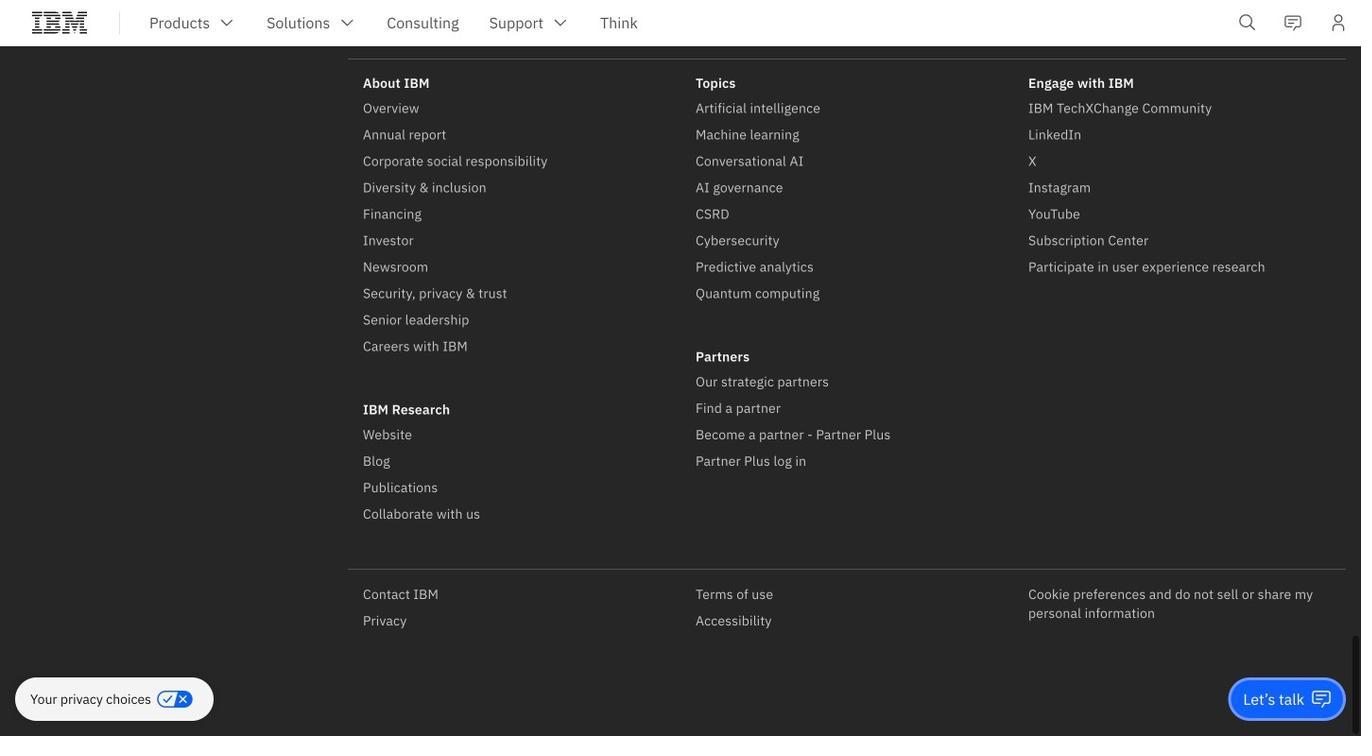 Task type: vqa. For each thing, say whether or not it's contained in the screenshot.
the search element
no



Task type: describe. For each thing, give the bounding box(es) containing it.
your privacy choices element
[[30, 689, 151, 710]]

contact us region
[[1228, 678, 1346, 721]]

let's talk element
[[1244, 689, 1305, 710]]



